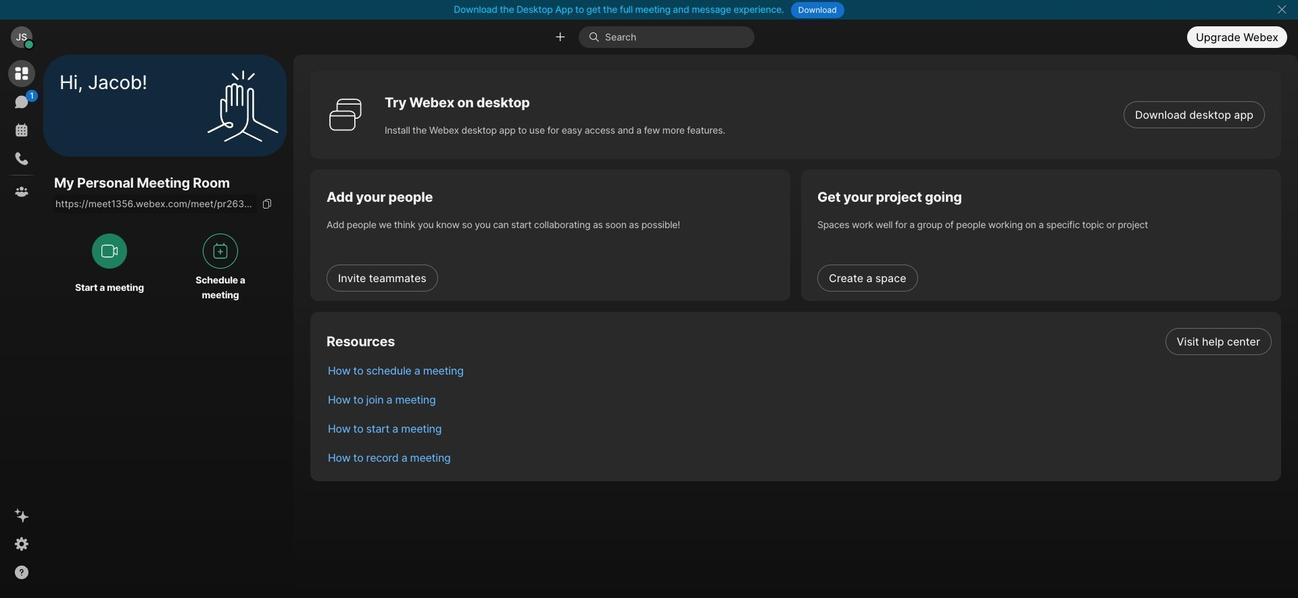 Task type: locate. For each thing, give the bounding box(es) containing it.
None text field
[[54, 195, 257, 214]]

list item
[[317, 327, 1281, 356], [317, 356, 1281, 385], [317, 385, 1281, 414], [317, 414, 1281, 443], [317, 443, 1281, 473]]

two hands high fiving image
[[202, 65, 283, 146]]

5 list item from the top
[[317, 443, 1281, 473]]

webex tab list
[[8, 60, 38, 206]]

3 list item from the top
[[317, 385, 1281, 414]]

cancel_16 image
[[1276, 4, 1287, 15]]

navigation
[[0, 55, 43, 599]]

1 list item from the top
[[317, 327, 1281, 356]]

2 list item from the top
[[317, 356, 1281, 385]]



Task type: vqa. For each thing, say whether or not it's contained in the screenshot.
Group
no



Task type: describe. For each thing, give the bounding box(es) containing it.
4 list item from the top
[[317, 414, 1281, 443]]



